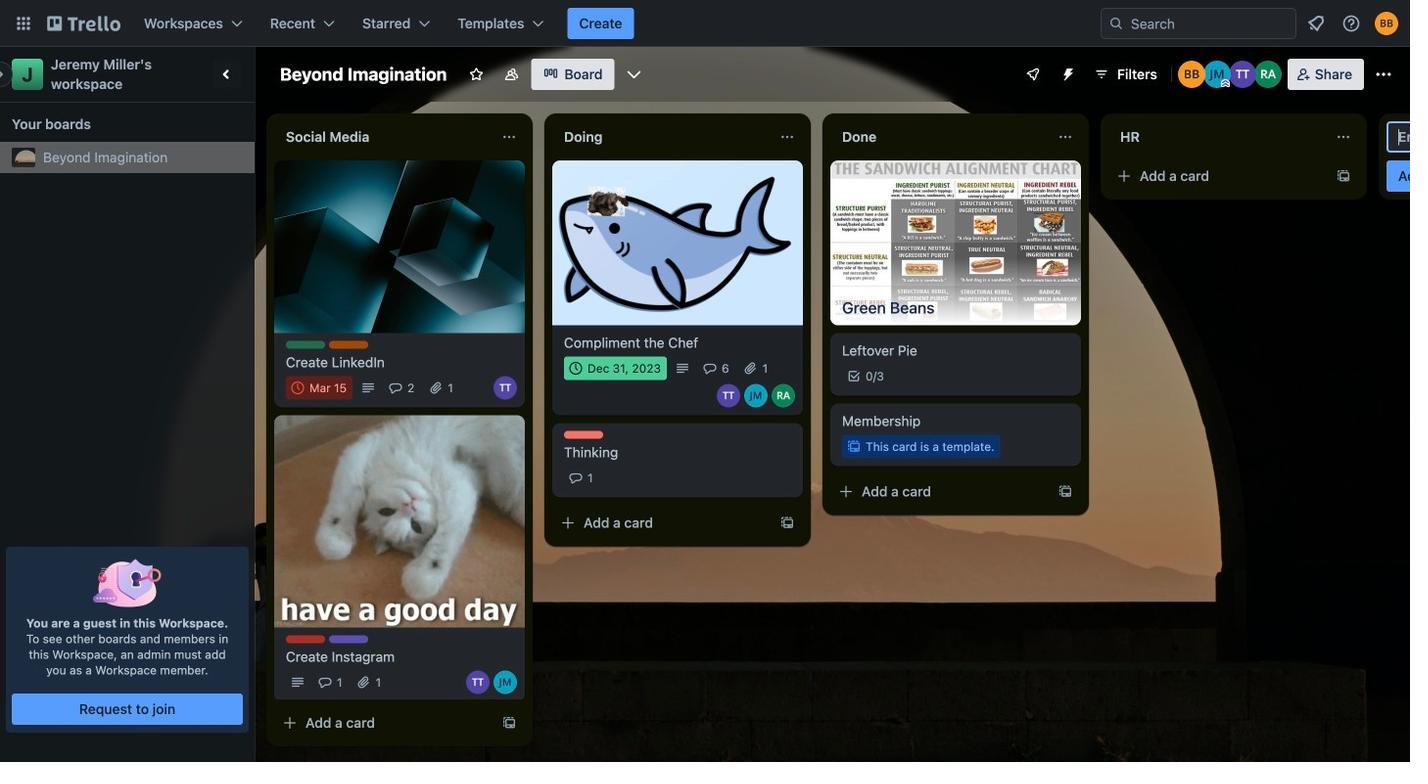 Task type: vqa. For each thing, say whether or not it's contained in the screenshot.
Archived Items link
no



Task type: locate. For each thing, give the bounding box(es) containing it.
0 horizontal spatial create from template… image
[[501, 716, 517, 732]]

1 vertical spatial jeremy miller (jeremymiller198) image
[[494, 671, 517, 695]]

your boards with 1 items element
[[12, 113, 233, 136]]

0 vertical spatial terry turtle (terryturtle) image
[[494, 377, 517, 400]]

ruby anderson (rubyanderson7) image
[[1254, 61, 1282, 88]]

workspace visible image
[[504, 67, 519, 82]]

create from template… image
[[1336, 168, 1352, 184]]

1 horizontal spatial bob builder (bobbuilder40) image
[[1375, 12, 1399, 35]]

1 horizontal spatial create from template… image
[[780, 516, 795, 531]]

bob builder (bobbuilder40) image right open information menu icon
[[1375, 12, 1399, 35]]

1 horizontal spatial terry turtle (terryturtle) image
[[1229, 61, 1256, 88]]

2 vertical spatial create from template… image
[[501, 716, 517, 732]]

1 vertical spatial create from template… image
[[780, 516, 795, 531]]

color: orange, title: none image
[[329, 341, 368, 349]]

1 vertical spatial bob builder (bobbuilder40) image
[[1178, 61, 1205, 88]]

1 horizontal spatial terry turtle (terryturtle) image
[[494, 377, 517, 400]]

switch to… image
[[14, 14, 33, 33]]

terry turtle (terryturtle) image left jeremy miller (jeremymiller198) image
[[717, 384, 740, 408]]

None checkbox
[[564, 357, 667, 380], [286, 377, 353, 400], [564, 357, 667, 380], [286, 377, 353, 400]]

search image
[[1109, 16, 1124, 31]]

back to home image
[[47, 8, 120, 39]]

None text field
[[552, 121, 772, 153], [831, 121, 1050, 153], [552, 121, 772, 153], [831, 121, 1050, 153]]

1 vertical spatial terry turtle (terryturtle) image
[[466, 671, 490, 695]]

terry turtle (terryturtle) image
[[494, 377, 517, 400], [466, 671, 490, 695]]

terry turtle (terryturtle) image down search field
[[1229, 61, 1256, 88]]

star or unstar board image
[[469, 67, 484, 82]]

bob builder (bobbuilder40) image left this member is an admin of this board. image
[[1178, 61, 1205, 88]]

0 horizontal spatial jeremy miller (jeremymiller198) image
[[494, 671, 517, 695]]

0 vertical spatial terry turtle (terryturtle) image
[[1229, 61, 1256, 88]]

terry turtle (terryturtle) image
[[1229, 61, 1256, 88], [717, 384, 740, 408]]

workspace navigation collapse icon image
[[214, 61, 241, 88]]

None text field
[[274, 121, 494, 153], [1109, 121, 1328, 153], [274, 121, 494, 153], [1109, 121, 1328, 153]]

automation image
[[1053, 59, 1080, 86]]

bob builder (bobbuilder40) image
[[1375, 12, 1399, 35], [1178, 61, 1205, 88]]

https://media1.giphy.com/media/3ov9jucrjra1ggg9vu/100w.gif?cid=ad960664cgd8q560jl16i4tqsq6qk30rgh2t6st4j6ihzo35&ep=v1_stickers_search&rid=100w.gif&ct=s image
[[576, 160, 641, 224]]

jeremy miller (jeremymiller198) image
[[1203, 61, 1231, 88], [494, 671, 517, 695]]

color: green, title: none image
[[286, 341, 325, 349]]

primary element
[[0, 0, 1410, 47]]

0 vertical spatial bob builder (bobbuilder40) image
[[1375, 12, 1399, 35]]

1 vertical spatial terry turtle (terryturtle) image
[[717, 384, 740, 408]]

1 horizontal spatial jeremy miller (jeremymiller198) image
[[1203, 61, 1231, 88]]

Board name text field
[[270, 59, 457, 90]]

show menu image
[[1374, 65, 1394, 84]]

0 vertical spatial create from template… image
[[1058, 484, 1073, 500]]

create from template… image
[[1058, 484, 1073, 500], [780, 516, 795, 531], [501, 716, 517, 732]]

jeremy miller (jeremymiller198) image
[[744, 384, 768, 408]]



Task type: describe. For each thing, give the bounding box(es) containing it.
0 vertical spatial jeremy miller (jeremymiller198) image
[[1203, 61, 1231, 88]]

color: bold red, title: "thoughts" element
[[564, 431, 603, 439]]

ruby anderson (rubyanderson7) image
[[772, 384, 795, 408]]

this member is an admin of this board. image
[[1221, 79, 1230, 88]]

0 horizontal spatial bob builder (bobbuilder40) image
[[1178, 61, 1205, 88]]

open information menu image
[[1342, 14, 1361, 33]]

2 horizontal spatial create from template… image
[[1058, 484, 1073, 500]]

0 horizontal spatial terry turtle (terryturtle) image
[[717, 384, 740, 408]]

color: purple, title: none image
[[329, 636, 368, 644]]

0 horizontal spatial terry turtle (terryturtle) image
[[466, 671, 490, 695]]

customize views image
[[624, 65, 644, 84]]

color: red, title: none image
[[286, 636, 325, 644]]

power ups image
[[1025, 67, 1041, 82]]

0 notifications image
[[1305, 12, 1328, 35]]

Search field
[[1101, 8, 1297, 39]]



